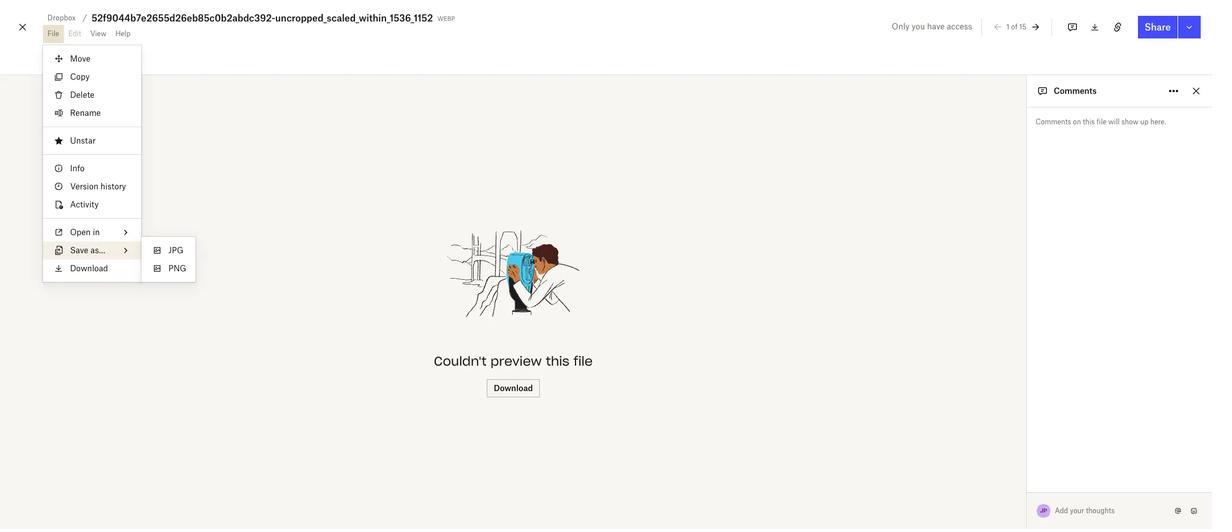 Task type: locate. For each thing, give the bounding box(es) containing it.
close right sidebar image
[[1190, 84, 1204, 98]]

have
[[928, 21, 945, 31]]

1 vertical spatial of
[[1044, 499, 1052, 509]]

save as… menu item
[[43, 242, 142, 260]]

uploading 21 of 64 items alert
[[949, 241, 1199, 529]]

this right preview
[[546, 353, 570, 369]]

open in
[[70, 227, 100, 237]]

comments
[[1054, 86, 1097, 96], [1036, 118, 1072, 126]]

rename
[[70, 108, 101, 118]]

uploaded inside microsoft_pride_21_neutrois.jpg uploaded to
[[999, 359, 1024, 365]]

to down microsoft_pride_21_pride_flag.jpg on the right bottom of the page
[[1026, 392, 1031, 399]]

on
[[1074, 118, 1082, 126]]

microsoft_pride_21_pride_flag.jpg uploaded to
[[976, 379, 1088, 399]]

help button
[[111, 25, 135, 43]]

uploaded inside microsoft_pride_21_intersex.jpg uploaded to
[[999, 425, 1024, 432]]

uploading 21 of 64 items 6 minutes left
[[992, 499, 1088, 518]]

version
[[70, 182, 98, 191]]

5 uploaded from the top
[[999, 425, 1024, 432]]

left
[[1026, 509, 1036, 518]]

4 uploaded from the top
[[999, 392, 1024, 399]]

this for preview
[[546, 353, 570, 369]]

comments left "on"
[[1036, 118, 1072, 126]]

uploaded inside the microsoft_pride_21_bisexual.jpg uploaded to
[[999, 325, 1024, 332]]

copy inside button
[[1144, 485, 1161, 493]]

thoughts
[[1087, 507, 1115, 515]]

here.
[[1151, 118, 1167, 126]]

6 uploaded from the top
[[999, 459, 1024, 466]]

1 to from the top
[[1026, 292, 1031, 299]]

0 horizontal spatial download
[[70, 264, 108, 273]]

3 to from the top
[[1026, 359, 1031, 365]]

0 horizontal spatial file
[[574, 353, 593, 369]]

1 horizontal spatial this
[[1084, 118, 1095, 126]]

of right the 21
[[1044, 499, 1052, 509]]

uploading
[[992, 499, 1032, 509]]

only
[[892, 21, 910, 31]]

uploaded for microsoft_pride_21_pride_flag.jpg
[[999, 392, 1024, 399]]

comments on this file will show up here.
[[1036, 118, 1167, 126]]

1 horizontal spatial of
[[1044, 499, 1052, 509]]

uploaded down microsoft_pride_21_neutrois.jpg
[[999, 359, 1024, 365]]

file
[[1097, 118, 1107, 126], [574, 353, 593, 369]]

uploaded inside microsoft_pride_21_pride_flag.jpg uploaded to
[[999, 392, 1024, 399]]

file button
[[43, 25, 64, 43]]

this right "on"
[[1084, 118, 1095, 126]]

uploaded down the microsoft_pride_21_bisexual.jpg
[[999, 325, 1024, 332]]

uploaded down microsoft_pride_21_pansexual.jpg
[[999, 459, 1024, 466]]

0 horizontal spatial this
[[546, 353, 570, 369]]

of
[[1012, 22, 1018, 31], [1044, 499, 1052, 509]]

comments up "on"
[[1054, 86, 1097, 96]]

1 horizontal spatial copy
[[1144, 485, 1161, 493]]

to down microsoft_pride_21_pansexual.jpg
[[1026, 459, 1031, 466]]

to inside microsoft_pride_21_pansexual.jpg uploaded to
[[1026, 459, 1031, 466]]

3 uploaded from the top
[[999, 359, 1024, 365]]

download inside button
[[494, 383, 533, 393]]

to inside the microsoft_pride_21_bisexual.jpg uploaded to
[[1026, 325, 1031, 332]]

dropbox
[[48, 14, 76, 22]]

info, opens sidebar menu item
[[43, 160, 142, 178]]

uploaded inside microsoft_pride_21_pansexual.jpg uploaded to
[[999, 459, 1024, 466]]

uploaded down microsoft_pride_21_demisexual.jpg
[[999, 292, 1024, 299]]

to down microsoft_pride_21_neutrois.jpg
[[1026, 359, 1031, 365]]

download down couldn't preview this file
[[494, 383, 533, 393]]

uploaded for microsoft_pride_21_intersex.jpg
[[999, 425, 1024, 432]]

to inside microsoft_pride_21_neutrois.jpg uploaded to
[[1026, 359, 1031, 365]]

file for on
[[1097, 118, 1107, 126]]

add your thoughts image
[[1056, 505, 1163, 518]]

0 vertical spatial download
[[70, 264, 108, 273]]

1 of 15
[[1007, 22, 1027, 31]]

0 vertical spatial comments
[[1054, 86, 1097, 96]]

uploaded for microsoft_pride_21_bisexual.jpg
[[999, 325, 1024, 332]]

copy for copy
[[70, 72, 90, 81]]

download
[[70, 264, 108, 273], [494, 383, 533, 393]]

21
[[1034, 499, 1042, 509]]

download menu item
[[43, 260, 142, 278]]

delete
[[70, 90, 95, 100]]

1 vertical spatial this
[[546, 353, 570, 369]]

this for on
[[1084, 118, 1095, 126]]

history
[[101, 182, 126, 191]]

jpg
[[169, 246, 184, 255]]

save
[[70, 246, 88, 255]]

0 horizontal spatial copy
[[70, 72, 90, 81]]

minutes
[[998, 509, 1024, 518]]

download down save as… menu item
[[70, 264, 108, 273]]

1 horizontal spatial file
[[1097, 118, 1107, 126]]

2 to from the top
[[1026, 325, 1031, 332]]

of inside uploading 21 of 64 items 6 minutes left
[[1044, 499, 1052, 509]]

0 vertical spatial copy
[[70, 72, 90, 81]]

to
[[1026, 292, 1031, 299], [1026, 325, 1031, 332], [1026, 359, 1031, 365], [1026, 392, 1031, 399], [1026, 425, 1031, 432], [1026, 459, 1031, 466]]

this
[[1084, 118, 1095, 126], [546, 353, 570, 369]]

of right the 1 on the top right of the page
[[1012, 22, 1018, 31]]

up
[[1141, 118, 1149, 126]]

to inside microsoft_pride_21_intersex.jpg uploaded to
[[1026, 425, 1031, 432]]

uploaded for microsoft_pride_21_neutrois.jpg
[[999, 359, 1024, 365]]

1 vertical spatial download
[[494, 383, 533, 393]]

1
[[1007, 22, 1010, 31]]

0 vertical spatial file
[[1097, 118, 1107, 126]]

uploaded
[[999, 292, 1024, 299], [999, 325, 1024, 332], [999, 359, 1024, 365], [999, 392, 1024, 399], [999, 425, 1024, 432], [999, 459, 1024, 466]]

1 vertical spatial file
[[574, 353, 593, 369]]

copy
[[70, 72, 90, 81], [1144, 485, 1161, 493]]

1 vertical spatial comments
[[1036, 118, 1072, 126]]

to down microsoft_pride_21_demisexual.jpg
[[1026, 292, 1031, 299]]

6 to from the top
[[1026, 459, 1031, 466]]

copy for copy link
[[1144, 485, 1161, 493]]

to down microsoft_pride_21_intersex.jpg
[[1026, 425, 1031, 432]]

unstar
[[70, 136, 96, 145]]

in
[[93, 227, 100, 237]]

uploaded down microsoft_pride_21_intersex.jpg
[[999, 425, 1024, 432]]

your
[[1071, 507, 1085, 515]]

add
[[1056, 507, 1069, 515]]

copy left link
[[1144, 485, 1161, 493]]

show
[[1122, 118, 1139, 126]]

share button
[[1139, 16, 1178, 38]]

5 to from the top
[[1026, 425, 1031, 432]]

version history
[[70, 182, 126, 191]]

share
[[1145, 21, 1172, 33]]

copy down "move"
[[70, 72, 90, 81]]

to inside microsoft_pride_21_demisexual.jpg uploaded to
[[1026, 292, 1031, 299]]

0 vertical spatial of
[[1012, 22, 1018, 31]]

png
[[169, 264, 186, 273]]

microsoft_pride_21_lesbian.jpg
[[976, 479, 1079, 488]]

1 vertical spatial copy
[[1144, 485, 1161, 493]]

copy link button
[[1138, 483, 1181, 496]]

microsoft_pride_21_intersex.jpg uploaded to
[[976, 412, 1080, 432]]

to down the microsoft_pride_21_bisexual.jpg
[[1026, 325, 1031, 332]]

comments for comments on this file will show up here.
[[1036, 118, 1072, 126]]

link
[[1163, 485, 1175, 493]]

4 to from the top
[[1026, 392, 1031, 399]]

to for microsoft_pride_21_bisexual.jpg
[[1026, 325, 1031, 332]]

1 horizontal spatial download
[[494, 383, 533, 393]]

1 uploaded from the top
[[999, 292, 1024, 299]]

uploaded inside microsoft_pride_21_demisexual.jpg uploaded to
[[999, 292, 1024, 299]]

move
[[70, 54, 90, 63]]

0 vertical spatial this
[[1084, 118, 1095, 126]]

to inside microsoft_pride_21_pride_flag.jpg uploaded to
[[1026, 392, 1031, 399]]

save as…
[[70, 246, 105, 255]]

activity, opens sidebar menu item
[[43, 196, 142, 214]]

copy inside menu item
[[70, 72, 90, 81]]

microsoft_pride_21_demisexual.jpg uploaded to
[[976, 279, 1092, 299]]

2 uploaded from the top
[[999, 325, 1024, 332]]

uploaded down microsoft_pride_21_pride_flag.jpg on the right bottom of the page
[[999, 392, 1024, 399]]



Task type: vqa. For each thing, say whether or not it's contained in the screenshot.
Microsoft_Pride_21_Neutrois.Jpg Uploaded To
yes



Task type: describe. For each thing, give the bounding box(es) containing it.
close image
[[16, 18, 29, 36]]

file
[[48, 29, 59, 38]]

to for microsoft_pride_21_demisexual.jpg
[[1026, 292, 1031, 299]]

png menu item
[[141, 260, 196, 278]]

view
[[90, 29, 106, 38]]

15
[[1020, 22, 1027, 31]]

to for microsoft_pride_21_neutrois.jpg
[[1026, 359, 1031, 365]]

copy menu item
[[43, 68, 142, 86]]

comments for comments
[[1054, 86, 1097, 96]]

you
[[912, 21, 926, 31]]

microsoft_pride_21_bisexual.jpg uploaded to
[[976, 312, 1082, 332]]

items
[[1066, 499, 1088, 509]]

couldn't preview this file
[[434, 353, 593, 369]]

download button
[[487, 379, 540, 397]]

view button
[[86, 25, 111, 43]]

to for microsoft_pride_21_intersex.jpg
[[1026, 425, 1031, 432]]

microsoft_pride_21_bisexual.jpg
[[976, 312, 1082, 321]]

open in menu item
[[43, 223, 142, 242]]

delete menu item
[[43, 86, 142, 104]]

microsoft_pride_21_pansexual.jpg uploaded to
[[976, 446, 1087, 466]]

file for preview
[[574, 353, 593, 369]]

move menu item
[[43, 50, 142, 68]]

microsoft_pride_21_neutrois.jpg uploaded to
[[976, 346, 1082, 365]]

microsoft_pride_21_pride_flag.jpg
[[976, 379, 1088, 387]]

uploaded for microsoft_pride_21_demisexual.jpg
[[999, 292, 1024, 299]]

microsoft_pride_21_demisexual.jpg
[[976, 279, 1092, 287]]

access
[[947, 21, 973, 31]]

64
[[1054, 499, 1064, 509]]

jp
[[1041, 507, 1048, 515]]

info
[[70, 163, 85, 173]]

/ 52f9044b7e2655d26eb85c0b2abdc392-uncropped_scaled_within_1536_1152 webp
[[83, 12, 455, 24]]

webp
[[438, 13, 455, 23]]

couldn't
[[434, 353, 487, 369]]

rename menu item
[[43, 104, 142, 122]]

microsoft_pride_21_pansexual.jpg
[[976, 446, 1087, 454]]

/
[[83, 13, 87, 23]]

help
[[116, 29, 131, 38]]

version history menu item
[[43, 178, 142, 196]]

jpg menu item
[[141, 242, 196, 260]]

microsoft_pride_21_neutrois.jpg
[[976, 346, 1082, 354]]

will
[[1109, 118, 1120, 126]]

microsoft_pride_21_intersex.jpg
[[976, 412, 1080, 421]]

6
[[992, 509, 996, 518]]

copy link
[[1144, 485, 1175, 493]]

as…
[[91, 246, 105, 255]]

52f9044b7e2655d26eb85c0b2abdc392-
[[92, 12, 275, 24]]

add your thoughts
[[1056, 507, 1115, 515]]

preview
[[491, 353, 542, 369]]

activity
[[70, 200, 99, 209]]

unstar menu item
[[43, 132, 142, 150]]

to for microsoft_pride_21_pansexual.jpg
[[1026, 459, 1031, 466]]

open
[[70, 227, 91, 237]]

Add your thoughts text field
[[1056, 502, 1172, 520]]

uncropped_scaled_within_1536_1152
[[275, 12, 433, 24]]

download inside menu item
[[70, 264, 108, 273]]

dropbox button
[[43, 11, 80, 25]]

only you have access
[[892, 21, 973, 31]]

uploaded for microsoft_pride_21_pansexual.jpg
[[999, 459, 1024, 466]]

0 horizontal spatial of
[[1012, 22, 1018, 31]]

to for microsoft_pride_21_pride_flag.jpg
[[1026, 392, 1031, 399]]



